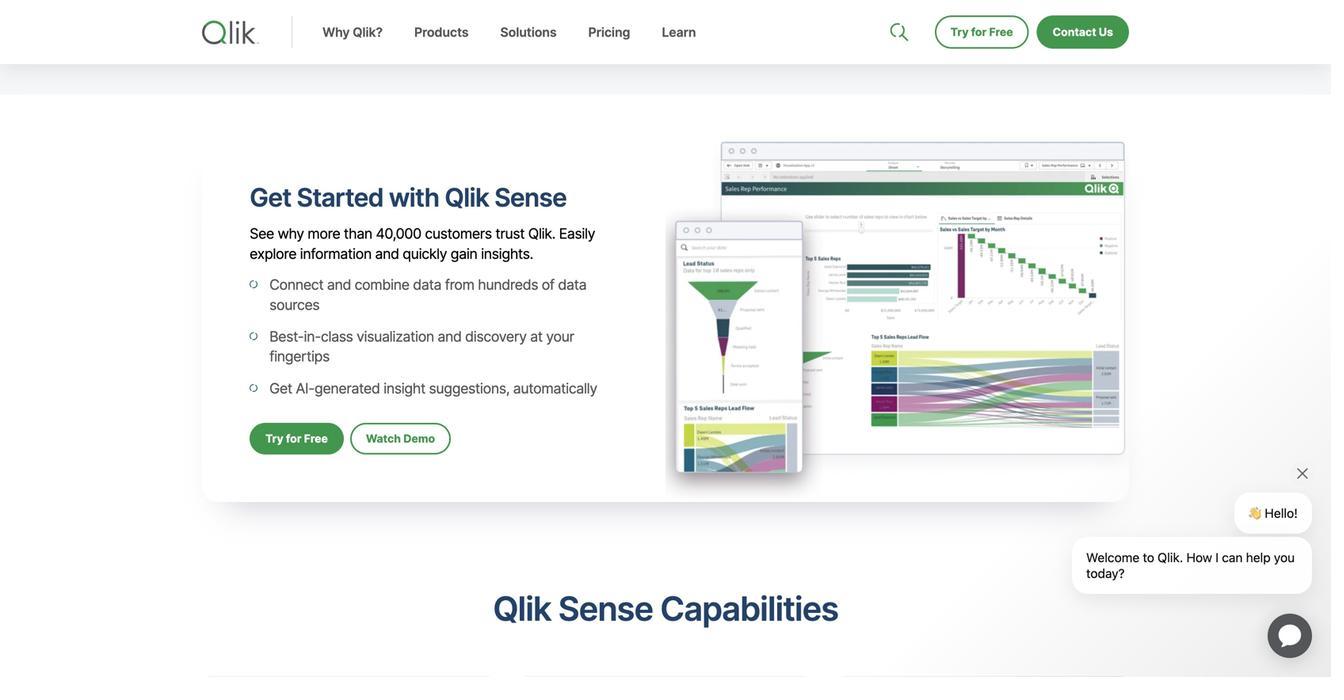 Task type: locate. For each thing, give the bounding box(es) containing it.
connect and combine data from hundreds of data sources
[[269, 276, 586, 314]]

1 horizontal spatial try
[[951, 25, 969, 39]]

hundreds
[[478, 276, 538, 294]]

in-
[[304, 328, 321, 345]]

1 vertical spatial sense
[[558, 589, 653, 629]]

data right of
[[558, 276, 586, 294]]

generated
[[314, 380, 380, 397]]

products button
[[398, 25, 484, 64]]

explore
[[250, 245, 296, 263]]

connect
[[269, 276, 323, 294]]

2 horizontal spatial and
[[438, 328, 462, 345]]

contact
[[1053, 25, 1096, 39]]

0 vertical spatial try
[[951, 25, 969, 39]]

us
[[1099, 25, 1113, 39]]

40,000
[[376, 225, 421, 243]]

0 horizontal spatial try for free
[[265, 432, 328, 446]]

0 horizontal spatial try
[[265, 432, 283, 446]]

1 horizontal spatial for
[[971, 25, 987, 39]]

0 horizontal spatial for
[[286, 432, 301, 446]]

qlik
[[445, 182, 489, 213], [493, 589, 551, 629]]

and
[[375, 245, 399, 263], [327, 276, 351, 294], [438, 328, 462, 345]]

2 vertical spatial and
[[438, 328, 462, 345]]

get ai-generated insight suggestions, automatically
[[269, 380, 597, 397]]

0 horizontal spatial free
[[304, 432, 328, 446]]

application
[[1249, 595, 1331, 677]]

qlik image
[[202, 21, 259, 44]]

free
[[989, 25, 1013, 39], [304, 432, 328, 446]]

1 vertical spatial and
[[327, 276, 351, 294]]

login image
[[1078, 0, 1091, 13]]

from
[[445, 276, 474, 294]]

0 horizontal spatial and
[[327, 276, 351, 294]]

solutions button
[[484, 25, 572, 64]]

1 vertical spatial try for free link
[[250, 423, 344, 455]]

get
[[250, 182, 291, 213], [269, 380, 292, 397]]

and left discovery
[[438, 328, 462, 345]]

try
[[951, 25, 969, 39], [265, 432, 283, 446]]

get left the ai-
[[269, 380, 292, 397]]

and inside see why more than 40,000 customers trust qlik. easily explore information and quickly gain insights.
[[375, 245, 399, 263]]

0 horizontal spatial qlik
[[445, 182, 489, 213]]

of
[[542, 276, 554, 294]]

get for get started with qlik sense
[[250, 182, 291, 213]]

quickly
[[403, 245, 447, 263]]

0 vertical spatial and
[[375, 245, 399, 263]]

try for the leftmost try for free link
[[265, 432, 283, 446]]

0 horizontal spatial data
[[413, 276, 441, 294]]

1 vertical spatial try
[[265, 432, 283, 446]]

sources
[[269, 296, 319, 314]]

pricing button
[[572, 25, 646, 64]]

pricing
[[588, 25, 630, 40]]

1 horizontal spatial and
[[375, 245, 399, 263]]

with
[[389, 182, 439, 213]]

1 horizontal spatial try for free
[[951, 25, 1013, 39]]

get started with qlik sense
[[250, 182, 566, 213]]

0 vertical spatial try for free link
[[935, 15, 1029, 49]]

for
[[971, 25, 987, 39], [286, 432, 301, 446]]

and down the 40,000
[[375, 245, 399, 263]]

1 vertical spatial qlik
[[493, 589, 551, 629]]

try for free link
[[935, 15, 1029, 49], [250, 423, 344, 455]]

0 vertical spatial for
[[971, 25, 987, 39]]

learn button
[[646, 25, 712, 64]]

watch demo
[[366, 432, 435, 446]]

sense
[[494, 182, 566, 213], [558, 589, 653, 629]]

1 vertical spatial try for free
[[265, 432, 328, 446]]

easily
[[559, 225, 595, 243]]

contact us
[[1053, 25, 1113, 39]]

0 vertical spatial get
[[250, 182, 291, 213]]

1 vertical spatial get
[[269, 380, 292, 397]]

free left contact
[[989, 25, 1013, 39]]

free down the ai-
[[304, 432, 328, 446]]

try for free for the right try for free link
[[951, 25, 1013, 39]]

data down quickly
[[413, 276, 441, 294]]

0 horizontal spatial try for free link
[[250, 423, 344, 455]]

0 vertical spatial try for free
[[951, 25, 1013, 39]]

1 horizontal spatial data
[[558, 276, 586, 294]]

and down information
[[327, 276, 351, 294]]

0 vertical spatial free
[[989, 25, 1013, 39]]

customers
[[425, 225, 492, 243]]

data
[[413, 276, 441, 294], [558, 276, 586, 294]]

try for free
[[951, 25, 1013, 39], [265, 432, 328, 446]]

get up the see
[[250, 182, 291, 213]]

ai-
[[296, 380, 314, 397]]



Task type: vqa. For each thing, say whether or not it's contained in the screenshot.
the bottom Sense
yes



Task type: describe. For each thing, give the bounding box(es) containing it.
combine
[[355, 276, 409, 294]]

and inside connect and combine data from hundreds of data sources
[[327, 276, 351, 294]]

visualization
[[356, 328, 434, 345]]

try for free for the leftmost try for free link
[[265, 432, 328, 446]]

why qlik? button
[[307, 25, 398, 64]]

1 horizontal spatial try for free link
[[935, 15, 1029, 49]]

learn
[[662, 25, 696, 40]]

get for get ai-generated insight suggestions, automatically
[[269, 380, 292, 397]]

more
[[308, 225, 340, 243]]

trust
[[495, 225, 525, 243]]

contact us link
[[1037, 15, 1129, 49]]

why
[[322, 25, 350, 40]]

at
[[530, 328, 543, 345]]

best-
[[269, 328, 304, 345]]

try for the right try for free link
[[951, 25, 969, 39]]

gain
[[451, 245, 477, 263]]

your
[[546, 328, 574, 345]]

automatically
[[513, 380, 597, 397]]

suggestions,
[[429, 380, 510, 397]]

information
[[300, 245, 371, 263]]

qlik?
[[353, 25, 383, 40]]

fingertips
[[269, 348, 329, 365]]

see why more than 40,000 customers trust qlik. easily explore information and quickly gain insights.
[[250, 225, 595, 263]]

watch
[[366, 432, 401, 446]]

1 horizontal spatial free
[[989, 25, 1013, 39]]

1 horizontal spatial qlik
[[493, 589, 551, 629]]

why qlik?
[[322, 25, 383, 40]]

discovery
[[465, 328, 527, 345]]

1 data from the left
[[413, 276, 441, 294]]

started
[[297, 182, 383, 213]]

0 vertical spatial sense
[[494, 182, 566, 213]]

solutions
[[500, 25, 557, 40]]

see
[[250, 225, 274, 243]]

watch demo link
[[350, 423, 451, 455]]

capabilities
[[660, 589, 838, 629]]

qlik.
[[528, 225, 555, 243]]

best-in-class visualization and discovery at your fingertips
[[269, 328, 574, 365]]

insights.
[[481, 245, 533, 263]]

class
[[321, 328, 353, 345]]

1 vertical spatial for
[[286, 432, 301, 446]]

than
[[344, 225, 372, 243]]

demo
[[403, 432, 435, 446]]

and inside best-in-class visualization and discovery at your fingertips
[[438, 328, 462, 345]]

1 vertical spatial free
[[304, 432, 328, 446]]

0 vertical spatial qlik
[[445, 182, 489, 213]]

qlik sense capabilities
[[493, 589, 838, 629]]

why
[[278, 225, 304, 243]]

products
[[414, 25, 469, 40]]

insight
[[383, 380, 425, 397]]

2 data from the left
[[558, 276, 586, 294]]

desktop and mobile phone showing qlik sense dashboards image
[[666, 134, 1129, 502]]



